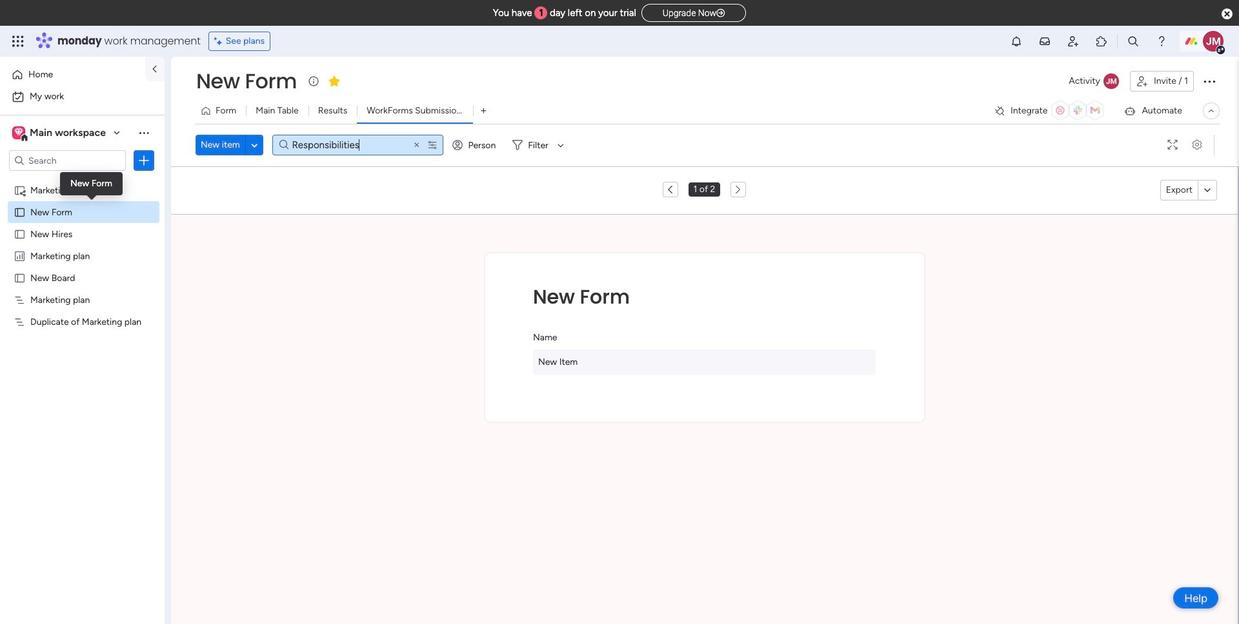 Task type: vqa. For each thing, say whether or not it's contained in the screenshot.
the top option
yes



Task type: locate. For each thing, give the bounding box(es) containing it.
open full screen image
[[1163, 140, 1183, 150]]

2 vertical spatial option
[[0, 179, 165, 181]]

options image
[[1202, 74, 1218, 89], [138, 154, 150, 167]]

options image down "workspace options" image
[[138, 154, 150, 167]]

list box
[[0, 177, 165, 507]]

next submission image
[[734, 185, 744, 195]]

public board image down public dashboard "icon" on the left top of page
[[14, 272, 26, 284]]

monday marketplace image
[[1096, 35, 1108, 48]]

None field
[[193, 68, 300, 95]]

2 public board image from the top
[[14, 272, 26, 284]]

public board image
[[14, 228, 26, 240]]

option
[[8, 65, 138, 85], [8, 87, 157, 107], [0, 179, 165, 181]]

0 horizontal spatial options image
[[138, 154, 150, 167]]

jeremy miller image
[[1203, 31, 1224, 52]]

public board image up public board image
[[14, 206, 26, 218]]

0 vertical spatial options image
[[1202, 74, 1218, 89]]

workspace options image
[[138, 126, 150, 139]]

public dashboard image
[[14, 250, 26, 262]]

board activity image
[[1104, 74, 1119, 89]]

update feed image
[[1039, 35, 1052, 48]]

1 vertical spatial public board image
[[14, 272, 26, 284]]

add view image
[[481, 106, 486, 116]]

0 vertical spatial public board image
[[14, 206, 26, 218]]

workspace image
[[12, 126, 25, 140]]

1 vertical spatial option
[[8, 87, 157, 107]]

invite members image
[[1067, 35, 1080, 48]]

public board image
[[14, 206, 26, 218], [14, 272, 26, 284]]

options image up collapse board header icon
[[1202, 74, 1218, 89]]

dapulse close image
[[1222, 8, 1233, 21]]

clear search image
[[412, 140, 423, 150]]

0 vertical spatial option
[[8, 65, 138, 85]]

1 vertical spatial options image
[[138, 154, 150, 167]]

show board description image
[[306, 75, 321, 88]]

dapulse rightstroke image
[[717, 8, 725, 18]]

arrow down image
[[553, 138, 569, 153]]

angle down image
[[251, 140, 258, 150]]

notifications image
[[1010, 35, 1023, 48]]

remove from favorites image
[[328, 75, 341, 87]]



Task type: describe. For each thing, give the bounding box(es) containing it.
search options image
[[428, 140, 438, 150]]

Search in workspace field
[[27, 153, 108, 168]]

workspace selection element
[[12, 125, 108, 142]]

previous submission image
[[665, 185, 676, 195]]

1 public board image from the top
[[14, 206, 26, 218]]

select product image
[[12, 35, 25, 48]]

shareable board image
[[14, 184, 26, 196]]

see plans image
[[214, 34, 226, 48]]

help image
[[1156, 35, 1168, 48]]

new form element
[[533, 284, 876, 310]]

v2 search image
[[279, 138, 289, 153]]

1 horizontal spatial options image
[[1202, 74, 1218, 89]]

collapse board header image
[[1207, 106, 1217, 116]]

workspace image
[[14, 126, 23, 140]]

Search this board field
[[289, 136, 394, 154]]

settings image
[[1187, 140, 1208, 150]]

search everything image
[[1127, 35, 1140, 48]]



